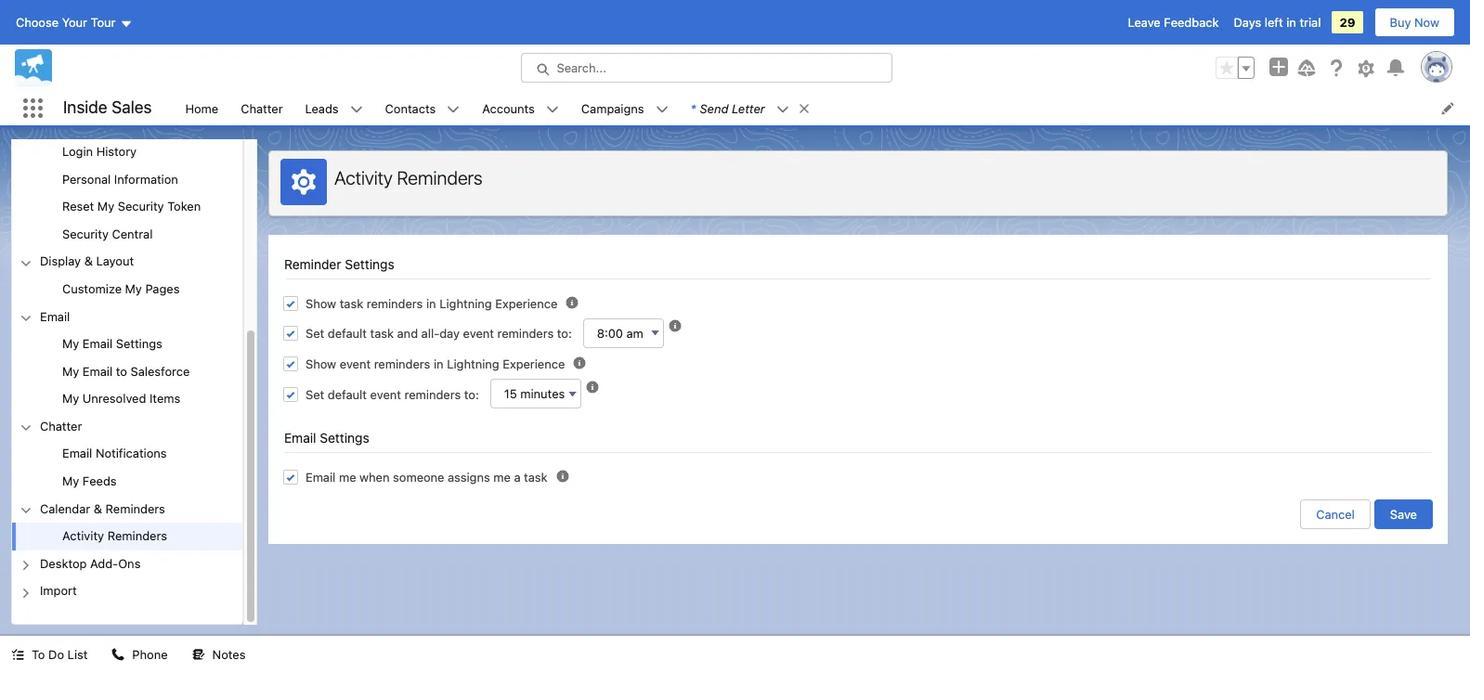 Task type: describe. For each thing, give the bounding box(es) containing it.
show event reminders in lightning experience
[[306, 357, 565, 372]]

assigns
[[448, 470, 490, 485]]

security central link
[[62, 226, 153, 243]]

personal information link
[[62, 172, 178, 188]]

0 horizontal spatial to:
[[464, 387, 479, 402]]

settings inside group
[[116, 336, 162, 351]]

my for my feeds
[[62, 474, 79, 489]]

my email to salesforce
[[62, 364, 190, 379]]

1 horizontal spatial activity
[[334, 167, 393, 189]]

leads list item
[[294, 91, 374, 125]]

cancel
[[1317, 507, 1355, 522]]

someone
[[393, 470, 445, 485]]

notes button
[[181, 636, 257, 674]]

leads link
[[294, 91, 350, 125]]

campaigns link
[[570, 91, 656, 125]]

campaigns list item
[[570, 91, 680, 125]]

leave feedback
[[1128, 15, 1219, 30]]

email for email notifications
[[62, 446, 92, 461]]

central
[[112, 226, 153, 241]]

display
[[40, 254, 81, 269]]

my email settings
[[62, 336, 162, 351]]

leads
[[305, 101, 339, 116]]

0 vertical spatial activity reminders
[[334, 167, 483, 189]]

desktop
[[40, 556, 87, 571]]

leave
[[1128, 15, 1161, 30]]

default for task
[[328, 326, 367, 341]]

show for show task reminders in lightning experience
[[306, 296, 336, 311]]

search...
[[557, 60, 607, 75]]

campaigns
[[581, 101, 644, 116]]

settings for email settings
[[320, 430, 369, 446]]

display & layout
[[40, 254, 134, 269]]

* send letter
[[691, 101, 765, 116]]

feeds
[[83, 474, 117, 489]]

reminders inside calendar & reminders 'link'
[[106, 501, 165, 516]]

email link
[[40, 309, 70, 325]]

2 vertical spatial event
[[370, 387, 401, 402]]

home
[[185, 101, 219, 116]]

& for calendar
[[94, 501, 102, 516]]

display & layout link
[[40, 254, 134, 270]]

personal information
[[62, 172, 178, 186]]

phone
[[132, 648, 168, 662]]

my email to salesforce link
[[62, 364, 190, 380]]

activity inside tree item
[[62, 529, 104, 544]]

0 vertical spatial task
[[340, 296, 363, 311]]

buy now button
[[1374, 7, 1456, 37]]

now
[[1415, 15, 1440, 30]]

day
[[440, 326, 460, 341]]

days
[[1234, 15, 1262, 30]]

items
[[150, 391, 180, 406]]

and
[[397, 326, 418, 341]]

history
[[96, 144, 137, 159]]

phone button
[[101, 636, 179, 674]]

1 vertical spatial task
[[370, 326, 394, 341]]

my for my email settings
[[62, 336, 79, 351]]

calendar & reminders
[[40, 501, 165, 516]]

email notifications link
[[62, 446, 167, 463]]

contacts list item
[[374, 91, 471, 125]]

login
[[62, 144, 93, 159]]

0 vertical spatial chatter link
[[230, 91, 294, 125]]

reminder settings
[[284, 256, 394, 272]]

login history link
[[62, 144, 137, 160]]

my inside reset my security token link
[[97, 199, 114, 214]]

email for email link
[[40, 309, 70, 324]]

choose
[[16, 15, 59, 30]]

my email settings link
[[62, 336, 162, 353]]

experience for show event reminders in lightning experience
[[503, 357, 565, 372]]

activity reminders inside tree item
[[62, 529, 167, 544]]

leave feedback link
[[1128, 15, 1219, 30]]

calendar & reminders link
[[40, 501, 165, 518]]

home link
[[174, 91, 230, 125]]

buy
[[1390, 15, 1412, 30]]

desktop add-ons
[[40, 556, 141, 571]]

feedback
[[1164, 15, 1219, 30]]

*
[[691, 101, 696, 116]]

my inside the 'customize my pages' link
[[125, 281, 142, 296]]

0 vertical spatial reminders
[[397, 167, 483, 189]]

your
[[62, 15, 87, 30]]

show task reminders in lightning experience
[[306, 296, 558, 311]]

left
[[1265, 15, 1284, 30]]

layout
[[96, 254, 134, 269]]

contacts link
[[374, 91, 447, 125]]

chatter tree item
[[12, 413, 242, 496]]

in for show event reminders in lightning experience
[[434, 357, 444, 372]]

0 vertical spatial in
[[1287, 15, 1297, 30]]

my unresolved items link
[[62, 391, 180, 408]]

tour
[[91, 15, 116, 30]]

to
[[116, 364, 127, 379]]

notes
[[212, 648, 246, 662]]

letter
[[732, 101, 765, 116]]

save
[[1391, 507, 1418, 522]]

accounts list item
[[471, 91, 570, 125]]

security inside the security central link
[[62, 226, 109, 241]]

to
[[32, 648, 45, 662]]

token
[[167, 199, 201, 214]]

email settings
[[284, 430, 369, 446]]

list
[[67, 648, 88, 662]]

group containing login history
[[12, 0, 242, 248]]

buy now
[[1390, 15, 1440, 30]]

reminder
[[284, 256, 341, 272]]

import
[[40, 584, 77, 599]]

my for my unresolved items
[[62, 391, 79, 406]]



Task type: locate. For each thing, give the bounding box(es) containing it.
0 vertical spatial show
[[306, 296, 336, 311]]

inside
[[63, 98, 107, 117]]

1 vertical spatial chatter link
[[40, 419, 82, 435]]

all-
[[421, 326, 440, 341]]

0 horizontal spatial me
[[339, 470, 356, 485]]

text default image right accounts at top left
[[546, 103, 559, 116]]

my up security central
[[97, 199, 114, 214]]

email for email settings
[[284, 430, 316, 446]]

0 vertical spatial default
[[328, 326, 367, 341]]

to do list
[[32, 648, 88, 662]]

text default image
[[447, 103, 460, 116], [11, 649, 24, 662], [112, 649, 125, 662]]

1 horizontal spatial task
[[370, 326, 394, 341]]

text default image right the leads
[[350, 103, 363, 116]]

lightning
[[440, 296, 492, 311], [447, 357, 500, 372]]

& for display
[[84, 254, 93, 269]]

my left unresolved
[[62, 391, 79, 406]]

my feeds link
[[62, 474, 117, 490]]

reminders down and
[[374, 357, 430, 372]]

default
[[328, 326, 367, 341], [328, 387, 367, 402]]

email for email me when someone assigns me a task
[[306, 470, 336, 485]]

0 vertical spatial &
[[84, 254, 93, 269]]

set up the email settings
[[306, 387, 324, 402]]

activity reminders down calendar & reminders 'link'
[[62, 529, 167, 544]]

task
[[340, 296, 363, 311], [370, 326, 394, 341], [524, 470, 548, 485]]

2 horizontal spatial text default image
[[447, 103, 460, 116]]

show for show event reminders in lightning experience
[[306, 357, 336, 372]]

reminders down contacts list item
[[397, 167, 483, 189]]

text default image inside to do list button
[[11, 649, 24, 662]]

event down show event reminders in lightning experience
[[370, 387, 401, 402]]

text default image for to do list
[[11, 649, 24, 662]]

& inside 'link'
[[94, 501, 102, 516]]

1 vertical spatial default
[[328, 387, 367, 402]]

cancel button
[[1301, 500, 1371, 529]]

set for set default event reminders to:
[[306, 387, 324, 402]]

1 vertical spatial in
[[426, 296, 436, 311]]

experience for show task reminders in lightning experience
[[495, 296, 558, 311]]

notifications
[[96, 446, 167, 461]]

my inside my feeds link
[[62, 474, 79, 489]]

sales
[[112, 98, 152, 117]]

1 vertical spatial to:
[[464, 387, 479, 402]]

list item containing *
[[680, 91, 819, 125]]

text default image right letter
[[798, 102, 811, 115]]

security inside reset my security token link
[[118, 199, 164, 214]]

1 horizontal spatial chatter link
[[230, 91, 294, 125]]

reminders up activity reminders tree item
[[106, 501, 165, 516]]

accounts link
[[471, 91, 546, 125]]

1 vertical spatial event
[[340, 357, 371, 372]]

text default image inside contacts list item
[[447, 103, 460, 116]]

reminders down show event reminders in lightning experience
[[405, 387, 461, 402]]

my inside my email to salesforce link
[[62, 364, 79, 379]]

salesforce
[[131, 364, 190, 379]]

email tree item
[[12, 303, 242, 413]]

event up set default event reminders to:
[[340, 357, 371, 372]]

me
[[339, 470, 356, 485], [494, 470, 511, 485]]

text default image inside leads list item
[[350, 103, 363, 116]]

list item
[[680, 91, 819, 125]]

lightning down day
[[447, 357, 500, 372]]

reset
[[62, 199, 94, 214]]

my unresolved items
[[62, 391, 180, 406]]

event
[[463, 326, 494, 341], [340, 357, 371, 372], [370, 387, 401, 402]]

ons
[[118, 556, 141, 571]]

my for my email to salesforce
[[62, 364, 79, 379]]

1 vertical spatial lightning
[[447, 357, 500, 372]]

0 vertical spatial lightning
[[440, 296, 492, 311]]

group containing email notifications
[[12, 441, 242, 496]]

me left when
[[339, 470, 356, 485]]

default up the email settings
[[328, 387, 367, 402]]

set for set default task and all-day event reminders to:
[[306, 326, 324, 341]]

1 horizontal spatial text default image
[[112, 649, 125, 662]]

1 horizontal spatial to:
[[557, 326, 572, 341]]

import link
[[40, 584, 77, 600]]

0 vertical spatial activity
[[334, 167, 393, 189]]

chatter link up email notifications
[[40, 419, 82, 435]]

2 vertical spatial task
[[524, 470, 548, 485]]

chatter
[[241, 101, 283, 116], [40, 419, 82, 434]]

1 horizontal spatial security
[[118, 199, 164, 214]]

activity down leads list item
[[334, 167, 393, 189]]

to do list button
[[0, 636, 99, 674]]

reminders
[[397, 167, 483, 189], [106, 501, 165, 516], [108, 529, 167, 544]]

do
[[48, 648, 64, 662]]

chatter inside list
[[241, 101, 283, 116]]

1 vertical spatial chatter
[[40, 419, 82, 434]]

email
[[40, 309, 70, 324], [83, 336, 113, 351], [83, 364, 113, 379], [284, 430, 316, 446], [62, 446, 92, 461], [306, 470, 336, 485]]

group
[[12, 0, 242, 248], [1216, 57, 1255, 79], [12, 331, 242, 413], [12, 441, 242, 496], [283, 500, 1433, 529]]

settings
[[345, 256, 394, 272], [116, 336, 162, 351], [320, 430, 369, 446]]

chatter up email notifications
[[40, 419, 82, 434]]

add-
[[90, 556, 118, 571]]

security up display & layout at the left top of the page
[[62, 226, 109, 241]]

2 horizontal spatial task
[[524, 470, 548, 485]]

task right a
[[524, 470, 548, 485]]

set
[[306, 326, 324, 341], [306, 387, 324, 402]]

choose your tour
[[16, 15, 116, 30]]

& down feeds
[[94, 501, 102, 516]]

1 default from the top
[[328, 326, 367, 341]]

activity reminders
[[334, 167, 483, 189], [62, 529, 167, 544]]

calendar & reminders tree item
[[12, 496, 242, 551]]

text default image left notes
[[192, 649, 205, 662]]

my inside "my email settings" link
[[62, 336, 79, 351]]

my inside my unresolved items link
[[62, 391, 79, 406]]

show up the email settings
[[306, 357, 336, 372]]

my down "my email settings" link
[[62, 364, 79, 379]]

show down reminder
[[306, 296, 336, 311]]

reminders right day
[[498, 326, 554, 341]]

show
[[306, 296, 336, 311], [306, 357, 336, 372]]

1 me from the left
[[339, 470, 356, 485]]

set default task and all-day event reminders to:
[[306, 326, 572, 341]]

text default image right contacts
[[447, 103, 460, 116]]

default for event
[[328, 387, 367, 402]]

0 vertical spatial chatter
[[241, 101, 283, 116]]

search... button
[[521, 53, 892, 83]]

lightning for show task reminders in lightning experience
[[440, 296, 492, 311]]

text default image left phone
[[112, 649, 125, 662]]

0 vertical spatial set
[[306, 326, 324, 341]]

chatter inside tree item
[[40, 419, 82, 434]]

2 default from the top
[[328, 387, 367, 402]]

0 vertical spatial to:
[[557, 326, 572, 341]]

default left and
[[328, 326, 367, 341]]

setup tree tree
[[12, 0, 242, 624]]

accounts
[[482, 101, 535, 116]]

settings up my email to salesforce
[[116, 336, 162, 351]]

2 me from the left
[[494, 470, 511, 485]]

0 vertical spatial security
[[118, 199, 164, 214]]

trial
[[1300, 15, 1321, 30]]

a
[[514, 470, 521, 485]]

in up all-
[[426, 296, 436, 311]]

29
[[1340, 15, 1356, 30]]

group containing my email settings
[[12, 331, 242, 413]]

lightning for show event reminders in lightning experience
[[447, 357, 500, 372]]

in for show task reminders in lightning experience
[[426, 296, 436, 311]]

0 vertical spatial experience
[[495, 296, 558, 311]]

chatter right home
[[241, 101, 283, 116]]

email notifications
[[62, 446, 167, 461]]

contacts
[[385, 101, 436, 116]]

& left layout
[[84, 254, 93, 269]]

1 set from the top
[[306, 326, 324, 341]]

chatter link right home
[[230, 91, 294, 125]]

activity up desktop add-ons
[[62, 529, 104, 544]]

reset my security token link
[[62, 199, 201, 215]]

text default image left the 'to'
[[11, 649, 24, 662]]

to:
[[557, 326, 572, 341], [464, 387, 479, 402]]

settings up when
[[320, 430, 369, 446]]

text default image inside phone button
[[112, 649, 125, 662]]

1 horizontal spatial me
[[494, 470, 511, 485]]

reminders inside the activity reminders link
[[108, 529, 167, 544]]

activity reminders down contacts
[[334, 167, 483, 189]]

desktop add-ons link
[[40, 556, 141, 573]]

1 vertical spatial activity
[[62, 529, 104, 544]]

security central
[[62, 226, 153, 241]]

lightning up day
[[440, 296, 492, 311]]

0 vertical spatial settings
[[345, 256, 394, 272]]

in down set default task and all-day event reminders to:
[[434, 357, 444, 372]]

my left pages at the left top
[[125, 281, 142, 296]]

0 horizontal spatial activity reminders
[[62, 529, 167, 544]]

event right day
[[463, 326, 494, 341]]

inside sales
[[63, 98, 152, 117]]

1 vertical spatial experience
[[503, 357, 565, 372]]

display & layout tree item
[[12, 248, 242, 303]]

list
[[174, 91, 1471, 125]]

me left a
[[494, 470, 511, 485]]

activity reminders tree item
[[12, 523, 242, 551]]

list containing home
[[174, 91, 1471, 125]]

when
[[360, 470, 390, 485]]

my down email link
[[62, 336, 79, 351]]

personal
[[62, 172, 111, 186]]

reminders up and
[[367, 296, 423, 311]]

2 vertical spatial in
[[434, 357, 444, 372]]

set down reminder
[[306, 326, 324, 341]]

set default event reminders to:
[[306, 387, 479, 402]]

settings right reminder
[[345, 256, 394, 272]]

0 horizontal spatial &
[[84, 254, 93, 269]]

my up calendar
[[62, 474, 79, 489]]

text default image
[[798, 102, 811, 115], [350, 103, 363, 116], [546, 103, 559, 116], [192, 649, 205, 662]]

in right left
[[1287, 15, 1297, 30]]

group containing cancel
[[283, 500, 1433, 529]]

text default image inside the accounts list item
[[546, 103, 559, 116]]

&
[[84, 254, 93, 269], [94, 501, 102, 516]]

1 horizontal spatial chatter
[[241, 101, 283, 116]]

1 horizontal spatial &
[[94, 501, 102, 516]]

1 vertical spatial activity reminders
[[62, 529, 167, 544]]

0 horizontal spatial chatter
[[40, 419, 82, 434]]

0 horizontal spatial chatter link
[[40, 419, 82, 435]]

task left and
[[370, 326, 394, 341]]

unresolved
[[83, 391, 146, 406]]

text default image inside notes "button"
[[192, 649, 205, 662]]

information
[[114, 172, 178, 186]]

chatter link
[[230, 91, 294, 125], [40, 419, 82, 435]]

1 vertical spatial set
[[306, 387, 324, 402]]

0 horizontal spatial security
[[62, 226, 109, 241]]

settings for reminder settings
[[345, 256, 394, 272]]

1 vertical spatial show
[[306, 357, 336, 372]]

2 vertical spatial reminders
[[108, 529, 167, 544]]

1 show from the top
[[306, 296, 336, 311]]

login history
[[62, 144, 137, 159]]

save button
[[1375, 500, 1433, 529]]

security down information at the top left of page
[[118, 199, 164, 214]]

2 set from the top
[[306, 387, 324, 402]]

0 horizontal spatial text default image
[[11, 649, 24, 662]]

1 horizontal spatial activity reminders
[[334, 167, 483, 189]]

2 vertical spatial settings
[[320, 430, 369, 446]]

1 vertical spatial settings
[[116, 336, 162, 351]]

0 horizontal spatial task
[[340, 296, 363, 311]]

customize my pages
[[62, 281, 180, 296]]

1 vertical spatial security
[[62, 226, 109, 241]]

text default image for phone
[[112, 649, 125, 662]]

customize
[[62, 281, 122, 296]]

pages
[[145, 281, 180, 296]]

my feeds
[[62, 474, 117, 489]]

task down reminder settings
[[340, 296, 363, 311]]

calendar
[[40, 501, 90, 516]]

1 vertical spatial reminders
[[106, 501, 165, 516]]

activity reminders link
[[62, 529, 167, 545]]

reminders
[[367, 296, 423, 311], [498, 326, 554, 341], [374, 357, 430, 372], [405, 387, 461, 402]]

0 horizontal spatial activity
[[62, 529, 104, 544]]

send
[[700, 101, 729, 116]]

reset my security token
[[62, 199, 201, 214]]

reminders up ons
[[108, 529, 167, 544]]

email inside 'chatter' tree item
[[62, 446, 92, 461]]

0 vertical spatial event
[[463, 326, 494, 341]]

2 show from the top
[[306, 357, 336, 372]]

text default image inside list item
[[798, 102, 811, 115]]

1 vertical spatial &
[[94, 501, 102, 516]]



Task type: vqa. For each thing, say whether or not it's contained in the screenshot.
More link to the right
no



